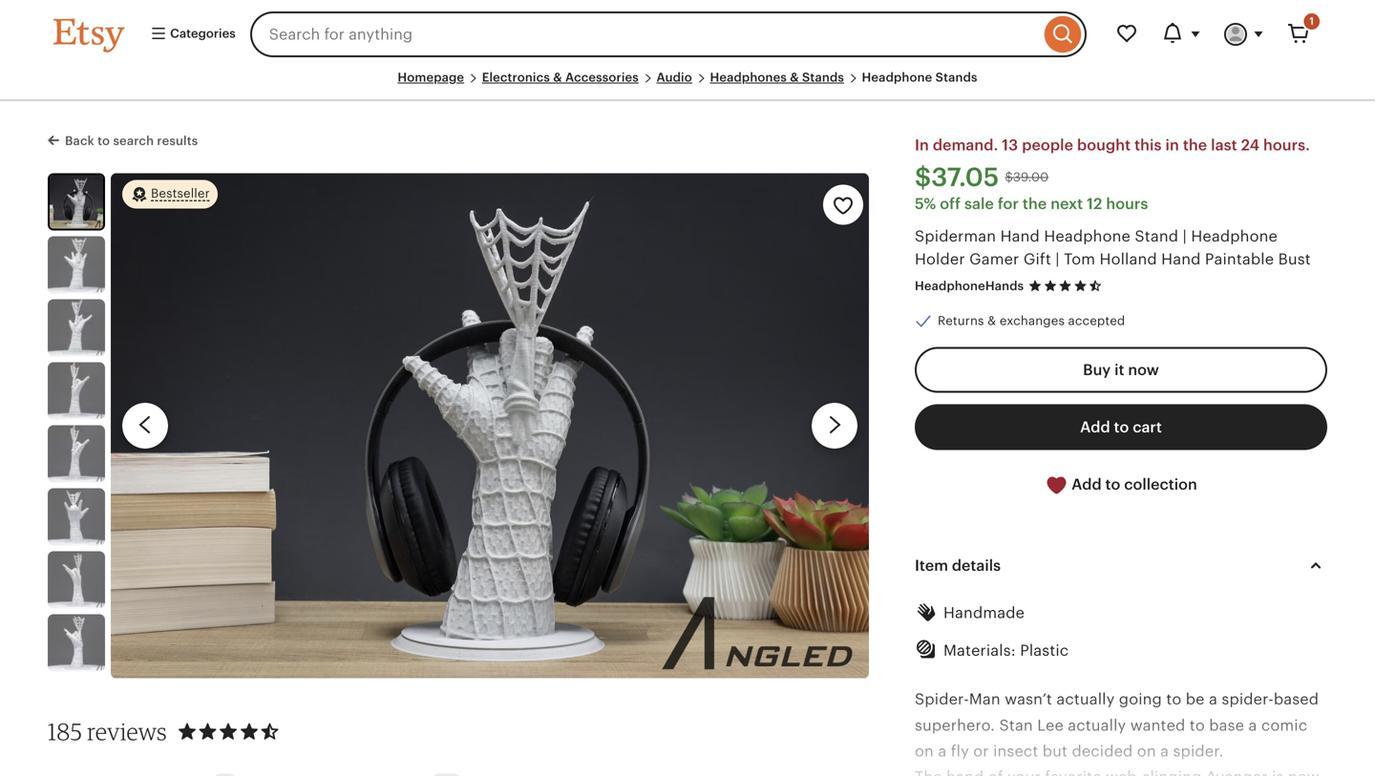 Task type: describe. For each thing, give the bounding box(es) containing it.
add for add to collection
[[1072, 476, 1102, 493]]

hours.
[[1264, 137, 1311, 154]]

superhero.
[[915, 717, 996, 735]]

add to collection
[[1068, 476, 1198, 493]]

5%
[[915, 195, 937, 212]]

exchanges
[[1000, 314, 1065, 328]]

categories
[[167, 26, 236, 41]]

electronics & accessories link
[[482, 70, 639, 85]]

spiderman hand headphone stand headphone holder gamer gift image 5 image
[[48, 425, 105, 483]]

item details button
[[898, 543, 1345, 589]]

$37.05
[[915, 163, 1000, 192]]

a left fly
[[939, 743, 947, 761]]

1 link
[[1276, 11, 1322, 57]]

0 horizontal spatial spiderman hand headphone stand headphone holder gamer gift image 1 image
[[50, 175, 103, 229]]

to up spider.
[[1190, 717, 1206, 735]]

2 horizontal spatial headphone
[[1192, 228, 1278, 245]]

to for search
[[98, 134, 110, 148]]

off
[[940, 195, 961, 212]]

buy it now
[[1084, 362, 1160, 379]]

electronics
[[482, 70, 550, 85]]

wanted
[[1131, 717, 1186, 735]]

headphonehands link
[[915, 279, 1024, 293]]

to for cart
[[1115, 419, 1130, 436]]

add to collection button
[[915, 462, 1328, 509]]

fly
[[951, 743, 970, 761]]

holland
[[1100, 251, 1158, 268]]

audio link
[[657, 70, 693, 85]]

1
[[1310, 15, 1315, 27]]

185 reviews
[[48, 718, 167, 746]]

add to cart
[[1081, 419, 1163, 436]]

categories button
[[136, 17, 244, 52]]

0 horizontal spatial headphone
[[862, 70, 933, 85]]

categories banner
[[19, 0, 1357, 69]]

spiderman hand headphone stand headphone holder gamer gift image 4 image
[[48, 362, 105, 420]]

menu bar containing homepage
[[54, 69, 1322, 101]]

spiderman hand headphone stand headphone holder gamer gift image 3 image
[[48, 299, 105, 357]]

homepage link
[[398, 70, 464, 85]]

12
[[1087, 195, 1103, 212]]

gift
[[1024, 251, 1052, 268]]

search
[[113, 134, 154, 148]]

back to search results link
[[48, 130, 198, 150]]

spiderman hand headphone stand | headphone holder gamer gift | tom holland hand paintable bust
[[915, 228, 1312, 268]]

1 horizontal spatial the
[[1184, 137, 1208, 154]]

1 horizontal spatial headphone
[[1045, 228, 1131, 245]]

1 vertical spatial hand
[[1162, 251, 1202, 268]]

base
[[1210, 717, 1245, 735]]

1 horizontal spatial |
[[1183, 228, 1188, 245]]

5% off sale for the next 12 hours
[[915, 195, 1149, 212]]

headphones & stands
[[710, 70, 845, 85]]

returns & exchanges accepted
[[938, 314, 1126, 328]]

185
[[48, 718, 82, 746]]

headphone stands link
[[862, 70, 978, 85]]

bestseller button
[[122, 179, 218, 210]]

materials:
[[944, 642, 1016, 660]]

plastic
[[1021, 642, 1069, 660]]

spiderman
[[915, 228, 997, 245]]

& for headphones
[[790, 70, 799, 85]]

it
[[1115, 362, 1125, 379]]

details
[[952, 558, 1001, 575]]

0 vertical spatial actually
[[1057, 691, 1115, 709]]

comic
[[1262, 717, 1308, 735]]

electronics & accessories
[[482, 70, 639, 85]]

collection
[[1125, 476, 1198, 493]]

2 on from the left
[[1138, 743, 1157, 761]]

gamer
[[970, 251, 1020, 268]]

a down wanted
[[1161, 743, 1170, 761]]

last
[[1212, 137, 1238, 154]]

headphonehands
[[915, 279, 1024, 293]]

returns
[[938, 314, 985, 328]]

spider.
[[1174, 743, 1224, 761]]

spider-man wasn't actually going to be a spider-based superhero. stan lee actually wanted to base a comic on a fly or insect but decided on a spider.
[[915, 691, 1320, 761]]

a right be
[[1210, 691, 1218, 709]]

materials: plastic
[[944, 642, 1069, 660]]

lee
[[1038, 717, 1064, 735]]

in demand. 13 people bought this in the last 24 hours.
[[915, 137, 1311, 154]]

0 horizontal spatial |
[[1056, 251, 1060, 268]]



Task type: vqa. For each thing, say whether or not it's contained in the screenshot.
$39.00
yes



Task type: locate. For each thing, give the bounding box(es) containing it.
headphone
[[862, 70, 933, 85], [1045, 228, 1131, 245], [1192, 228, 1278, 245]]

1 horizontal spatial stands
[[936, 70, 978, 85]]

0 horizontal spatial hand
[[1001, 228, 1040, 245]]

man
[[970, 691, 1001, 709]]

headphone up the in
[[862, 70, 933, 85]]

on
[[915, 743, 934, 761], [1138, 743, 1157, 761]]

buy
[[1084, 362, 1111, 379]]

reviews
[[87, 718, 167, 746]]

wasn't
[[1005, 691, 1053, 709]]

to
[[98, 134, 110, 148], [1115, 419, 1130, 436], [1106, 476, 1121, 493], [1167, 691, 1182, 709], [1190, 717, 1206, 735]]

add
[[1081, 419, 1111, 436], [1072, 476, 1102, 493]]

the
[[1184, 137, 1208, 154], [1023, 195, 1047, 212]]

next
[[1051, 195, 1084, 212]]

1 vertical spatial |
[[1056, 251, 1060, 268]]

add left cart
[[1081, 419, 1111, 436]]

| right gift at the top
[[1056, 251, 1060, 268]]

going
[[1120, 691, 1163, 709]]

menu bar
[[54, 69, 1322, 101]]

or
[[974, 743, 990, 761]]

& for returns
[[988, 314, 997, 328]]

actually up decided
[[1068, 717, 1127, 735]]

tom
[[1064, 251, 1096, 268]]

to left collection
[[1106, 476, 1121, 493]]

hand up gift at the top
[[1001, 228, 1040, 245]]

people
[[1023, 137, 1074, 154]]

handmade
[[944, 605, 1025, 622]]

Search for anything text field
[[250, 11, 1040, 57]]

now
[[1129, 362, 1160, 379]]

bought
[[1078, 137, 1131, 154]]

based
[[1274, 691, 1320, 709]]

1 vertical spatial actually
[[1068, 717, 1127, 735]]

homepage
[[398, 70, 464, 85]]

0 horizontal spatial stands
[[803, 70, 845, 85]]

0 vertical spatial |
[[1183, 228, 1188, 245]]

0 horizontal spatial &
[[553, 70, 562, 85]]

add for add to cart
[[1081, 419, 1111, 436]]

None search field
[[250, 11, 1087, 57]]

in
[[915, 137, 930, 154]]

1 on from the left
[[915, 743, 934, 761]]

add to cart button
[[915, 405, 1328, 450]]

0 vertical spatial add
[[1081, 419, 1111, 436]]

headphone stands
[[862, 70, 978, 85]]

spiderman hand headphone stand headphone holder gamer gift image 8 image
[[48, 615, 105, 672]]

1 stands from the left
[[803, 70, 845, 85]]

to right back
[[98, 134, 110, 148]]

spiderman hand headphone stand headphone holder gamer gift image 7 image
[[48, 552, 105, 609]]

0 vertical spatial hand
[[1001, 228, 1040, 245]]

&
[[553, 70, 562, 85], [790, 70, 799, 85], [988, 314, 997, 328]]

headphone up the paintable
[[1192, 228, 1278, 245]]

stands
[[803, 70, 845, 85], [936, 70, 978, 85]]

the right in
[[1184, 137, 1208, 154]]

hand down stand
[[1162, 251, 1202, 268]]

in
[[1166, 137, 1180, 154]]

bust
[[1279, 251, 1312, 268]]

1 vertical spatial the
[[1023, 195, 1047, 212]]

a right base
[[1249, 717, 1258, 735]]

0 horizontal spatial the
[[1023, 195, 1047, 212]]

add down add to cart
[[1072, 476, 1102, 493]]

1 horizontal spatial &
[[790, 70, 799, 85]]

$37.05 $39.00
[[915, 163, 1049, 192]]

item
[[915, 558, 949, 575]]

back to search results
[[65, 134, 198, 148]]

accepted
[[1069, 314, 1126, 328]]

& right returns at the right
[[988, 314, 997, 328]]

back
[[65, 134, 94, 148]]

sale
[[965, 195, 995, 212]]

demand.
[[933, 137, 999, 154]]

paintable
[[1206, 251, 1275, 268]]

audio
[[657, 70, 693, 85]]

headphones & stands link
[[710, 70, 845, 85]]

accessories
[[566, 70, 639, 85]]

2 horizontal spatial &
[[988, 314, 997, 328]]

24
[[1242, 137, 1260, 154]]

hand
[[1001, 228, 1040, 245], [1162, 251, 1202, 268]]

insect
[[994, 743, 1039, 761]]

for
[[998, 195, 1019, 212]]

this
[[1135, 137, 1162, 154]]

0 vertical spatial the
[[1184, 137, 1208, 154]]

& for electronics
[[553, 70, 562, 85]]

stands right headphones
[[803, 70, 845, 85]]

tab list
[[48, 763, 822, 777]]

stand
[[1135, 228, 1179, 245]]

spiderman hand headphone stand headphone holder gamer gift image 2 image
[[48, 236, 105, 294]]

on down wanted
[[1138, 743, 1157, 761]]

stands up demand.
[[936, 70, 978, 85]]

spider-
[[1222, 691, 1274, 709]]

$39.00
[[1006, 170, 1049, 185]]

a
[[1210, 691, 1218, 709], [1249, 717, 1258, 735], [939, 743, 947, 761], [1161, 743, 1170, 761]]

actually
[[1057, 691, 1115, 709], [1068, 717, 1127, 735]]

results
[[157, 134, 198, 148]]

1 horizontal spatial hand
[[1162, 251, 1202, 268]]

hours
[[1107, 195, 1149, 212]]

headphone up tom
[[1045, 228, 1131, 245]]

spiderman hand headphone stand headphone holder gamer gift image 6 image
[[48, 489, 105, 546]]

stan
[[1000, 717, 1034, 735]]

1 vertical spatial add
[[1072, 476, 1102, 493]]

13
[[1003, 137, 1019, 154]]

1 horizontal spatial on
[[1138, 743, 1157, 761]]

spiderman hand headphone stand headphone holder gamer gift image 1 image
[[111, 173, 869, 679], [50, 175, 103, 229]]

spider-
[[915, 691, 970, 709]]

to for collection
[[1106, 476, 1121, 493]]

on left fly
[[915, 743, 934, 761]]

& right headphones
[[790, 70, 799, 85]]

item details
[[915, 558, 1001, 575]]

1 horizontal spatial spiderman hand headphone stand headphone holder gamer gift image 1 image
[[111, 173, 869, 679]]

0 horizontal spatial on
[[915, 743, 934, 761]]

the right for
[[1023, 195, 1047, 212]]

2 stands from the left
[[936, 70, 978, 85]]

| right stand
[[1183, 228, 1188, 245]]

bestseller
[[151, 186, 210, 200]]

buy it now button
[[915, 347, 1328, 393]]

cart
[[1133, 419, 1163, 436]]

to left be
[[1167, 691, 1182, 709]]

to left cart
[[1115, 419, 1130, 436]]

holder
[[915, 251, 966, 268]]

& right the electronics
[[553, 70, 562, 85]]

none search field inside categories banner
[[250, 11, 1087, 57]]

actually up lee
[[1057, 691, 1115, 709]]

headphones
[[710, 70, 787, 85]]



